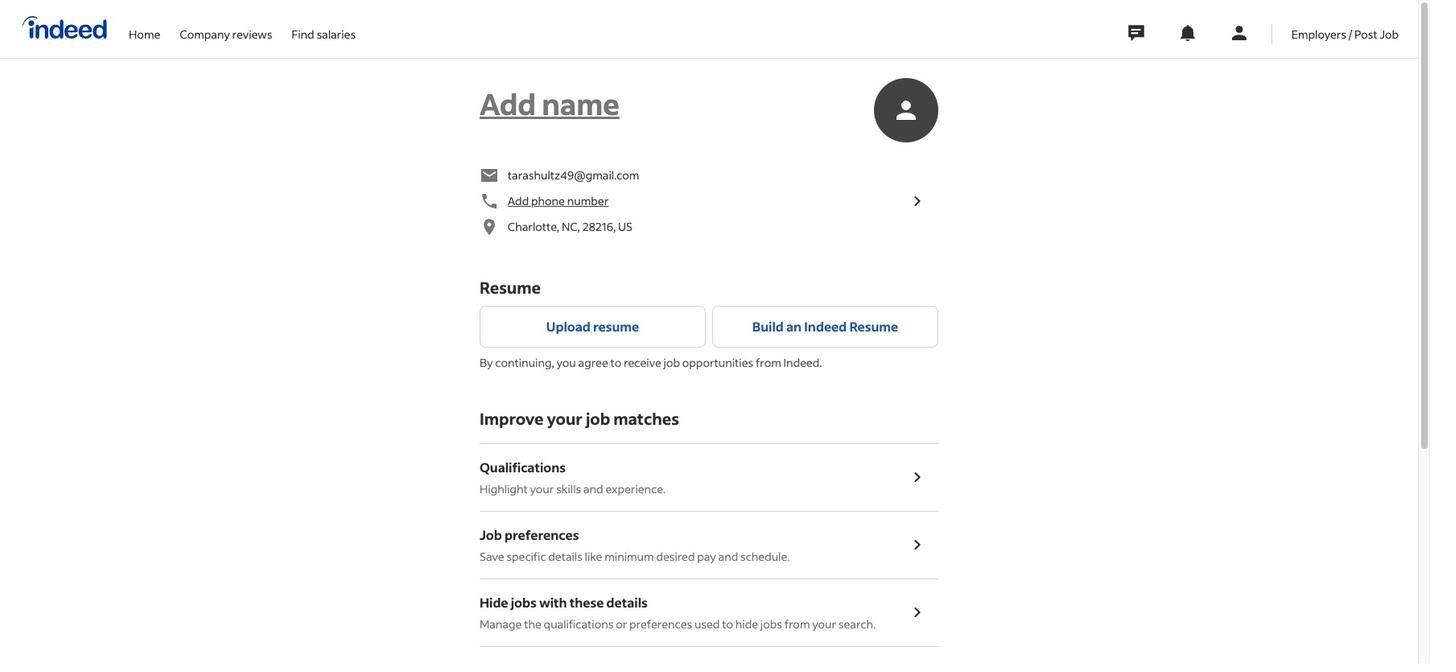 Task type: describe. For each thing, give the bounding box(es) containing it.
add phone number
[[508, 193, 609, 209]]

28216,
[[583, 219, 616, 234]]

highlight
[[480, 481, 528, 496]]

home
[[129, 26, 160, 41]]

minimum
[[605, 549, 654, 564]]

save
[[480, 549, 504, 564]]

like
[[585, 549, 603, 564]]

add name link
[[480, 85, 620, 122]]

you
[[557, 355, 576, 370]]

company
[[180, 26, 230, 41]]

upload resume
[[546, 318, 639, 335]]

build an indeed resume link
[[712, 306, 939, 348]]

details for job preferences
[[548, 549, 583, 564]]

skills
[[556, 481, 581, 496]]

number
[[567, 193, 609, 209]]

0 vertical spatial your
[[547, 408, 583, 429]]

employers / post job link
[[1292, 0, 1399, 55]]

or
[[616, 616, 627, 632]]

and inside qualifications highlight your skills and experience.
[[584, 481, 603, 496]]

desired
[[656, 549, 695, 564]]

details for hide jobs with these details
[[607, 594, 648, 611]]

tarashultz
[[508, 168, 561, 183]]

to inside "hide jobs with these details manage the qualifications or preferences used to hide jobs from your search."
[[722, 616, 733, 632]]

matches
[[614, 408, 679, 429]]

upload
[[546, 318, 591, 335]]

salaries
[[317, 26, 356, 41]]

improve your job matches
[[480, 408, 679, 429]]

manage
[[480, 616, 522, 632]]

receive
[[624, 355, 662, 370]]

by continuing, you agree to receive job opportunities from indeed.
[[480, 355, 822, 370]]

and inside 'job preferences save specific details like minimum desired pay and schedule.'
[[719, 549, 738, 564]]

hide
[[736, 616, 758, 632]]

resume
[[593, 318, 639, 335]]

qualifications
[[480, 459, 566, 476]]

find salaries
[[292, 26, 356, 41]]

job inside 'job preferences save specific details like minimum desired pay and schedule.'
[[480, 526, 502, 543]]

1 horizontal spatial job
[[1380, 26, 1399, 41]]

1 vertical spatial jobs
[[761, 616, 782, 632]]

agree
[[578, 355, 608, 370]]

tarashultz 49@gmail.com
[[508, 168, 639, 183]]

your inside qualifications highlight your skills and experience.
[[530, 481, 554, 496]]

preferences inside 'job preferences save specific details like minimum desired pay and schedule.'
[[505, 526, 579, 543]]

/
[[1349, 26, 1353, 41]]

add phone number link
[[508, 193, 609, 210]]

charlotte,
[[508, 219, 560, 234]]

with
[[539, 594, 567, 611]]

0 horizontal spatial to
[[611, 355, 622, 370]]

used
[[695, 616, 720, 632]]



Task type: locate. For each thing, give the bounding box(es) containing it.
reviews
[[232, 26, 272, 41]]

add left phone
[[508, 193, 529, 209]]

0 vertical spatial details
[[548, 549, 583, 564]]

job right receive
[[664, 355, 680, 370]]

indeed
[[804, 318, 847, 335]]

nc,
[[562, 219, 580, 234]]

find salaries link
[[292, 0, 356, 55]]

your
[[547, 408, 583, 429], [530, 481, 554, 496], [812, 616, 836, 632]]

build an indeed resume
[[753, 318, 899, 335]]

add for add name
[[480, 85, 536, 122]]

improve
[[480, 408, 544, 429]]

job
[[664, 355, 680, 370], [586, 408, 610, 429]]

your right improve
[[547, 408, 583, 429]]

job preferences save specific details like minimum desired pay and schedule.
[[480, 526, 790, 564]]

from
[[756, 355, 781, 370], [785, 616, 810, 632]]

search.
[[839, 616, 876, 632]]

find
[[292, 26, 314, 41]]

from left indeed.
[[756, 355, 781, 370]]

1 horizontal spatial to
[[722, 616, 733, 632]]

post
[[1355, 26, 1378, 41]]

add
[[480, 85, 536, 122], [508, 193, 529, 209]]

0 vertical spatial from
[[756, 355, 781, 370]]

jobs up the the
[[511, 594, 537, 611]]

1 vertical spatial and
[[719, 549, 738, 564]]

experience.
[[606, 481, 666, 496]]

1 vertical spatial resume
[[850, 318, 899, 335]]

1 horizontal spatial preferences
[[630, 616, 692, 632]]

1 horizontal spatial jobs
[[761, 616, 782, 632]]

1 horizontal spatial and
[[719, 549, 738, 564]]

indeed.
[[784, 355, 822, 370]]

and
[[584, 481, 603, 496], [719, 549, 738, 564]]

charlotte, nc, 28216, us
[[508, 219, 633, 234]]

an
[[786, 318, 802, 335]]

0 vertical spatial resume
[[480, 277, 541, 298]]

home link
[[129, 0, 160, 55]]

to right agree
[[611, 355, 622, 370]]

jobs right hide
[[761, 616, 782, 632]]

1 horizontal spatial details
[[607, 594, 648, 611]]

49@gmail.com
[[561, 168, 639, 183]]

details
[[548, 549, 583, 564], [607, 594, 648, 611]]

2 vertical spatial your
[[812, 616, 836, 632]]

schedule.
[[741, 549, 790, 564]]

opportunities
[[682, 355, 754, 370]]

1 vertical spatial add
[[508, 193, 529, 209]]

add name
[[480, 85, 620, 122]]

employers
[[1292, 26, 1347, 41]]

preferences inside "hide jobs with these details manage the qualifications or preferences used to hide jobs from your search."
[[630, 616, 692, 632]]

0 vertical spatial jobs
[[511, 594, 537, 611]]

1 vertical spatial preferences
[[630, 616, 692, 632]]

1 vertical spatial job
[[586, 408, 610, 429]]

job right post
[[1380, 26, 1399, 41]]

preferences
[[505, 526, 579, 543], [630, 616, 692, 632]]

0 vertical spatial to
[[611, 355, 622, 370]]

0 vertical spatial job
[[664, 355, 680, 370]]

from right hide
[[785, 616, 810, 632]]

your left 'search.'
[[812, 616, 836, 632]]

job
[[1380, 26, 1399, 41], [480, 526, 502, 543]]

company reviews link
[[180, 0, 272, 55]]

the
[[524, 616, 542, 632]]

and right skills
[[584, 481, 603, 496]]

details inside "hide jobs with these details manage the qualifications or preferences used to hide jobs from your search."
[[607, 594, 648, 611]]

to
[[611, 355, 622, 370], [722, 616, 733, 632]]

1 vertical spatial to
[[722, 616, 733, 632]]

resume down charlotte,
[[480, 277, 541, 298]]

1 vertical spatial job
[[480, 526, 502, 543]]

continuing,
[[495, 355, 554, 370]]

1 vertical spatial details
[[607, 594, 648, 611]]

0 horizontal spatial job
[[480, 526, 502, 543]]

qualifications highlight your skills and experience.
[[480, 459, 666, 496]]

0 vertical spatial preferences
[[505, 526, 579, 543]]

these
[[570, 594, 604, 611]]

add for add phone number
[[508, 193, 529, 209]]

0 vertical spatial add
[[480, 85, 536, 122]]

details left like on the left of page
[[548, 549, 583, 564]]

job left matches
[[586, 408, 610, 429]]

resume right indeed
[[850, 318, 899, 335]]

1 horizontal spatial resume
[[850, 318, 899, 335]]

job up save
[[480, 526, 502, 543]]

name
[[542, 85, 620, 122]]

0 horizontal spatial from
[[756, 355, 781, 370]]

0 horizontal spatial details
[[548, 549, 583, 564]]

your left skills
[[530, 481, 554, 496]]

build
[[753, 318, 784, 335]]

0 vertical spatial job
[[1380, 26, 1399, 41]]

1 vertical spatial your
[[530, 481, 554, 496]]

0 vertical spatial and
[[584, 481, 603, 496]]

preferences up specific
[[505, 526, 579, 543]]

employers / post job
[[1292, 26, 1399, 41]]

add left "name"
[[480, 85, 536, 122]]

us
[[618, 219, 633, 234]]

by
[[480, 355, 493, 370]]

qualifications
[[544, 616, 614, 632]]

upload resume button
[[480, 306, 706, 348]]

0 horizontal spatial jobs
[[511, 594, 537, 611]]

to left hide
[[722, 616, 733, 632]]

0 horizontal spatial preferences
[[505, 526, 579, 543]]

pay
[[697, 549, 716, 564]]

details up or
[[607, 594, 648, 611]]

0 horizontal spatial job
[[586, 408, 610, 429]]

from inside "hide jobs with these details manage the qualifications or preferences used to hide jobs from your search."
[[785, 616, 810, 632]]

hide jobs with these details manage the qualifications or preferences used to hide jobs from your search.
[[480, 594, 876, 632]]

your inside "hide jobs with these details manage the qualifications or preferences used to hide jobs from your search."
[[812, 616, 836, 632]]

hide
[[480, 594, 508, 611]]

preferences right or
[[630, 616, 692, 632]]

1 horizontal spatial from
[[785, 616, 810, 632]]

1 vertical spatial from
[[785, 616, 810, 632]]

0 horizontal spatial and
[[584, 481, 603, 496]]

resume
[[480, 277, 541, 298], [850, 318, 899, 335]]

and right pay at the bottom
[[719, 549, 738, 564]]

details inside 'job preferences save specific details like minimum desired pay and schedule.'
[[548, 549, 583, 564]]

jobs
[[511, 594, 537, 611], [761, 616, 782, 632]]

company reviews
[[180, 26, 272, 41]]

1 horizontal spatial job
[[664, 355, 680, 370]]

0 horizontal spatial resume
[[480, 277, 541, 298]]

phone
[[531, 193, 565, 209]]

specific
[[507, 549, 546, 564]]



Task type: vqa. For each thing, say whether or not it's contained in the screenshot.
job
yes



